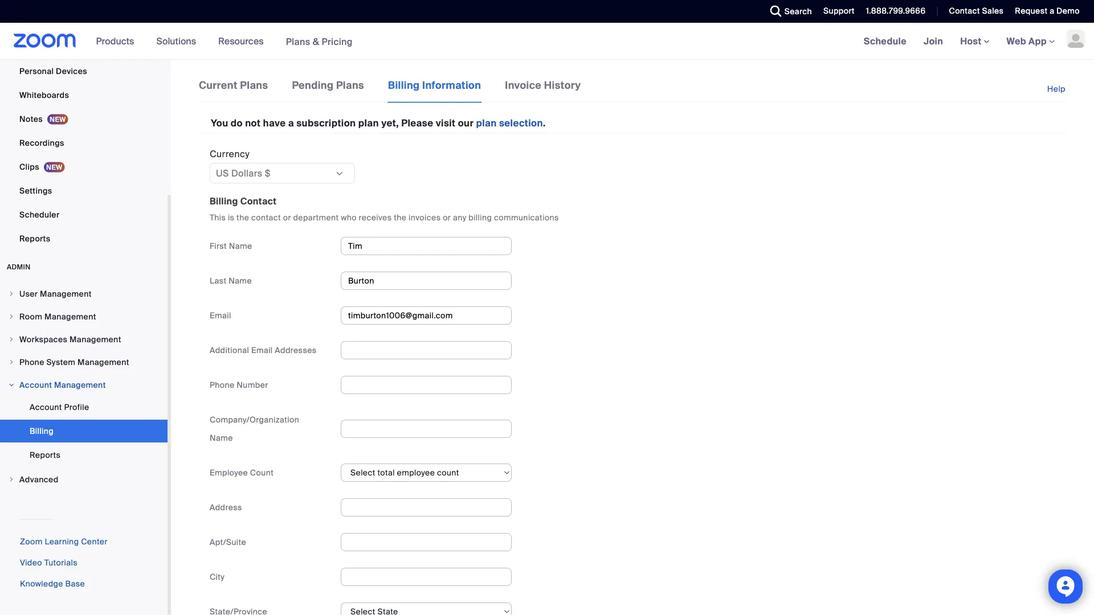 Task type: vqa. For each thing, say whether or not it's contained in the screenshot.
right Email
yes



Task type: locate. For each thing, give the bounding box(es) containing it.
plans inside current plans "link"
[[240, 79, 268, 92]]

None text field
[[341, 237, 512, 255], [341, 307, 512, 325], [341, 420, 512, 438], [341, 499, 512, 517], [341, 534, 512, 552], [341, 237, 512, 255], [341, 307, 512, 325], [341, 420, 512, 438], [341, 499, 512, 517], [341, 534, 512, 552]]

schedule
[[864, 35, 907, 47]]

account up account profile
[[19, 380, 52, 390]]

right image left user
[[8, 291, 15, 298]]

additional
[[210, 345, 249, 356]]

reports down scheduler
[[19, 233, 50, 244]]

billing for information
[[388, 79, 420, 92]]

join
[[924, 35, 943, 47]]

workspaces
[[19, 334, 67, 345]]

request
[[1015, 6, 1048, 16]]

phone system management
[[19, 357, 129, 368]]

billing up please
[[388, 79, 420, 92]]

current plans
[[199, 79, 268, 92]]

billing information link
[[388, 78, 482, 103]]

right image for room
[[8, 314, 15, 320]]

plans for pending plans
[[336, 79, 364, 92]]

video tutorials link
[[20, 558, 78, 569]]

1 horizontal spatial billing
[[210, 195, 238, 207]]

1 vertical spatial right image
[[8, 336, 15, 343]]

settings
[[19, 186, 52, 196]]

2 horizontal spatial billing
[[388, 79, 420, 92]]

0 vertical spatial phone
[[19, 357, 44, 368]]

contact up contact
[[240, 195, 277, 207]]

right image left system
[[8, 359, 15, 366]]

1 right image from the top
[[8, 291, 15, 298]]

1 vertical spatial billing
[[210, 195, 238, 207]]

0 vertical spatial email
[[210, 310, 231, 321]]

department
[[293, 212, 339, 223]]

or
[[283, 212, 291, 223], [443, 212, 451, 223]]

0 vertical spatial billing
[[388, 79, 420, 92]]

management for room management
[[44, 312, 96, 322]]

0 horizontal spatial plans
[[240, 79, 268, 92]]

or left any
[[443, 212, 451, 223]]

plan
[[358, 117, 379, 130], [476, 117, 497, 130]]

search button
[[762, 0, 815, 23]]

name right "last"
[[229, 276, 252, 286]]

address
[[210, 502, 242, 513]]

1 vertical spatial reports link
[[0, 444, 168, 467]]

0 horizontal spatial phone
[[19, 357, 44, 368]]

right image inside workspaces management menu item
[[8, 336, 15, 343]]

banner
[[0, 23, 1094, 60]]

plan selection link
[[476, 117, 543, 130]]

0 vertical spatial reports
[[19, 233, 50, 244]]

1 horizontal spatial plan
[[476, 117, 497, 130]]

billing inside 'account management' menu
[[30, 426, 54, 437]]

0 vertical spatial name
[[229, 241, 252, 251]]

right image inside room management menu item
[[8, 314, 15, 320]]

right image inside account management menu item
[[8, 382, 15, 389]]

0 horizontal spatial billing
[[30, 426, 54, 437]]

settings link
[[0, 180, 168, 202]]

account for account management
[[19, 380, 52, 390]]

1 horizontal spatial the
[[394, 212, 407, 223]]

0 horizontal spatial contact
[[240, 195, 277, 207]]

account down the account management
[[30, 402, 62, 413]]

phone down workspaces
[[19, 357, 44, 368]]

or right contact
[[283, 212, 291, 223]]

name for last name
[[229, 276, 252, 286]]

reports inside personal menu menu
[[19, 233, 50, 244]]

0 horizontal spatial a
[[288, 117, 294, 130]]

0 vertical spatial right image
[[8, 291, 15, 298]]

plan right the our
[[476, 117, 497, 130]]

management inside room management menu item
[[44, 312, 96, 322]]

0 horizontal spatial the
[[237, 212, 249, 223]]

email down "last"
[[210, 310, 231, 321]]

2 right image from the top
[[8, 336, 15, 343]]

workspaces management menu item
[[0, 329, 168, 351]]

reports link down billing link
[[0, 444, 168, 467]]

1 vertical spatial contact
[[240, 195, 277, 207]]

advanced
[[19, 475, 59, 485]]

1 vertical spatial account
[[30, 402, 62, 413]]

a right have
[[288, 117, 294, 130]]

profile picture image
[[1067, 30, 1085, 48]]

right image left the account management
[[8, 382, 15, 389]]

management inside workspaces management menu item
[[70, 334, 121, 345]]

personal devices
[[19, 66, 87, 76]]

1 the from the left
[[237, 212, 249, 223]]

reports for first "reports" link from the top of the page
[[19, 233, 50, 244]]

right image inside user management menu item
[[8, 291, 15, 298]]

management inside user management menu item
[[40, 289, 92, 299]]

billing contact this is the contact or department who receives the invoices or any billing communications
[[210, 195, 559, 223]]

name for first name
[[229, 241, 252, 251]]

1 horizontal spatial or
[[443, 212, 451, 223]]

management down room management menu item
[[70, 334, 121, 345]]

management inside account management menu item
[[54, 380, 106, 390]]

None text field
[[341, 272, 512, 290], [341, 341, 512, 360], [341, 376, 512, 394], [341, 568, 512, 587], [341, 272, 512, 290], [341, 341, 512, 360], [341, 376, 512, 394], [341, 568, 512, 587]]

request a demo link
[[1007, 0, 1094, 23], [1015, 6, 1080, 16]]

0 horizontal spatial or
[[283, 212, 291, 223]]

tutorials
[[44, 558, 78, 569]]

0 vertical spatial account
[[19, 380, 52, 390]]

4 right image from the top
[[8, 477, 15, 483]]

right image
[[8, 314, 15, 320], [8, 359, 15, 366], [8, 382, 15, 389], [8, 477, 15, 483]]

management up profile
[[54, 380, 106, 390]]

plans right the pending
[[336, 79, 364, 92]]

1 horizontal spatial contact
[[949, 6, 980, 16]]

1 or from the left
[[283, 212, 291, 223]]

us dollars $
[[216, 167, 271, 179]]

billing
[[388, 79, 420, 92], [210, 195, 238, 207], [30, 426, 54, 437]]

is
[[228, 212, 235, 223]]

0 horizontal spatial email
[[210, 310, 231, 321]]

reports link down scheduler link
[[0, 227, 168, 250]]

show options image
[[335, 169, 344, 178]]

a left the 'demo'
[[1050, 6, 1055, 16]]

management up workspaces management
[[44, 312, 96, 322]]

1 vertical spatial name
[[229, 276, 252, 286]]

have
[[263, 117, 286, 130]]

1 vertical spatial phone
[[210, 380, 235, 390]]

product information navigation
[[88, 23, 361, 60]]

name inside company/organization name
[[210, 433, 233, 443]]

knowledge base link
[[20, 579, 85, 590]]

1 vertical spatial email
[[251, 345, 273, 356]]

billing for contact
[[210, 195, 238, 207]]

knowledge
[[20, 579, 63, 590]]

plans for current plans
[[240, 79, 268, 92]]

whiteboards
[[19, 90, 69, 100]]

right image left workspaces
[[8, 336, 15, 343]]

2 vertical spatial billing
[[30, 426, 54, 437]]

contact left sales
[[949, 6, 980, 16]]

0 horizontal spatial plan
[[358, 117, 379, 130]]

schedule link
[[855, 23, 916, 59]]

banner containing products
[[0, 23, 1094, 60]]

0 vertical spatial a
[[1050, 6, 1055, 16]]

employee
[[210, 468, 248, 478]]

addresses
[[275, 345, 317, 356]]

phone left number
[[210, 380, 235, 390]]

plan left yet,
[[358, 117, 379, 130]]

plans & pricing link
[[286, 35, 353, 47], [286, 35, 353, 47]]

account
[[19, 380, 52, 390], [30, 402, 62, 413]]

the right is
[[237, 212, 249, 223]]

billing information
[[388, 79, 481, 92]]

plans inside "pending plans" link
[[336, 79, 364, 92]]

the left invoices
[[394, 212, 407, 223]]

account inside menu
[[30, 402, 62, 413]]

you
[[211, 117, 228, 130]]

3 right image from the top
[[8, 382, 15, 389]]

1 plan from the left
[[358, 117, 379, 130]]

receives
[[359, 212, 392, 223]]

contact
[[949, 6, 980, 16], [240, 195, 277, 207]]

plans
[[286, 35, 310, 47], [240, 79, 268, 92], [336, 79, 364, 92]]

right image for account
[[8, 382, 15, 389]]

workspaces management
[[19, 334, 121, 345]]

1 vertical spatial reports
[[30, 450, 61, 461]]

reports
[[19, 233, 50, 244], [30, 450, 61, 461]]

right image inside phone system management menu item
[[8, 359, 15, 366]]

2 vertical spatial name
[[210, 433, 233, 443]]

reports inside 'account management' menu
[[30, 450, 61, 461]]

zoom logo image
[[14, 34, 76, 48]]

plans right current on the left
[[240, 79, 268, 92]]

billing inside the billing contact this is the contact or department who receives the invoices or any billing communications
[[210, 195, 238, 207]]

plans left &
[[286, 35, 310, 47]]

scheduler link
[[0, 204, 168, 226]]

this
[[210, 212, 226, 223]]

right image
[[8, 291, 15, 298], [8, 336, 15, 343]]

1 vertical spatial a
[[288, 117, 294, 130]]

1 horizontal spatial phone
[[210, 380, 235, 390]]

invoice
[[505, 79, 542, 92]]

2 the from the left
[[394, 212, 407, 223]]

phone inside the main content main content
[[210, 380, 235, 390]]

1 reports link from the top
[[0, 227, 168, 250]]

pending plans
[[292, 79, 364, 92]]

0 vertical spatial reports link
[[0, 227, 168, 250]]

billing down account profile
[[30, 426, 54, 437]]

account management menu
[[0, 396, 168, 468]]

email
[[210, 310, 231, 321], [251, 345, 273, 356]]

us dollars $ button
[[216, 166, 335, 180]]

meetings navigation
[[855, 23, 1094, 60]]

2 reports link from the top
[[0, 444, 168, 467]]

billing up this
[[210, 195, 238, 207]]

company/organization name
[[210, 415, 299, 443]]

room management
[[19, 312, 96, 322]]

management up room management at bottom
[[40, 289, 92, 299]]

host
[[961, 35, 984, 47]]

not
[[245, 117, 261, 130]]

reports up advanced
[[30, 450, 61, 461]]

2 plan from the left
[[476, 117, 497, 130]]

2 right image from the top
[[8, 359, 15, 366]]

management down workspaces management menu item
[[78, 357, 129, 368]]

1 right image from the top
[[8, 314, 15, 320]]

who
[[341, 212, 357, 223]]

video
[[20, 558, 42, 569]]

company/organization
[[210, 415, 299, 425]]

plans & pricing
[[286, 35, 353, 47]]

email right additional
[[251, 345, 273, 356]]

name right first
[[229, 241, 252, 251]]

employee count
[[210, 468, 274, 478]]

1 horizontal spatial plans
[[286, 35, 310, 47]]

right image left advanced
[[8, 477, 15, 483]]

a
[[1050, 6, 1055, 16], [288, 117, 294, 130]]

zoom learning center link
[[20, 537, 108, 548]]

account inside menu item
[[19, 380, 52, 390]]

billing link
[[0, 420, 168, 443]]

phone inside menu item
[[19, 357, 44, 368]]

2 horizontal spatial plans
[[336, 79, 364, 92]]

right image left room
[[8, 314, 15, 320]]

invoices
[[409, 212, 441, 223]]

name up employee
[[210, 433, 233, 443]]

.
[[543, 117, 546, 130]]

phone for phone system management
[[19, 357, 44, 368]]

dollars
[[231, 167, 263, 179]]

video tutorials
[[20, 558, 78, 569]]

name
[[229, 241, 252, 251], [229, 276, 252, 286], [210, 433, 233, 443]]



Task type: describe. For each thing, give the bounding box(es) containing it.
join link
[[916, 23, 952, 59]]

solutions
[[156, 35, 196, 47]]

selection
[[499, 117, 543, 130]]

you do not have a subscription plan yet, please visit our plan selection .
[[211, 117, 546, 130]]

products button
[[96, 23, 139, 59]]

apt/suite
[[210, 537, 246, 548]]

1 horizontal spatial a
[[1050, 6, 1055, 16]]

profile
[[64, 402, 89, 413]]

phone system management menu item
[[0, 352, 168, 373]]

account profile link
[[0, 396, 168, 419]]

notes link
[[0, 108, 168, 131]]

account for account profile
[[30, 402, 62, 413]]

please
[[401, 117, 434, 130]]

contact
[[251, 212, 281, 223]]

personal menu menu
[[0, 0, 168, 251]]

management inside phone system management menu item
[[78, 357, 129, 368]]

personal
[[19, 66, 54, 76]]

products
[[96, 35, 134, 47]]

demo
[[1057, 6, 1080, 16]]

management for user management
[[40, 289, 92, 299]]

admin
[[7, 263, 31, 272]]

invoice history link
[[505, 78, 582, 102]]

first name
[[210, 241, 252, 251]]

&
[[313, 35, 319, 47]]

management for workspaces management
[[70, 334, 121, 345]]

management for account management
[[54, 380, 106, 390]]

invoice history
[[505, 79, 581, 92]]

us
[[216, 167, 229, 179]]

recordings
[[19, 138, 64, 148]]

plans inside product information navigation
[[286, 35, 310, 47]]

resources button
[[218, 23, 269, 59]]

currency
[[210, 148, 250, 160]]

count
[[250, 468, 274, 478]]

user management menu item
[[0, 283, 168, 305]]

zoom
[[20, 537, 43, 548]]

reports for 1st "reports" link from the bottom
[[30, 450, 61, 461]]

right image for phone
[[8, 359, 15, 366]]

app
[[1029, 35, 1047, 47]]

support
[[824, 6, 855, 16]]

notes
[[19, 114, 43, 124]]

solutions button
[[156, 23, 201, 59]]

phone for phone number
[[210, 380, 235, 390]]

admin menu menu
[[0, 283, 168, 492]]

current plans link
[[198, 78, 269, 102]]

host button
[[961, 35, 990, 47]]

clips
[[19, 162, 39, 172]]

account management menu item
[[0, 375, 168, 396]]

last
[[210, 276, 227, 286]]

base
[[65, 579, 85, 590]]

subscription
[[297, 117, 356, 130]]

web
[[1007, 35, 1027, 47]]

account management
[[19, 380, 106, 390]]

resources
[[218, 35, 264, 47]]

last name
[[210, 276, 252, 286]]

room management menu item
[[0, 306, 168, 328]]

city
[[210, 572, 225, 583]]

help
[[1048, 84, 1066, 94]]

0 vertical spatial contact
[[949, 6, 980, 16]]

right image for workspaces management
[[8, 336, 15, 343]]

additional email addresses
[[210, 345, 317, 356]]

phone number
[[210, 380, 268, 390]]

1.888.799.9666 button up schedule link
[[866, 6, 926, 16]]

user management
[[19, 289, 92, 299]]

advanced menu item
[[0, 469, 168, 491]]

1.888.799.9666 button up schedule
[[858, 0, 929, 23]]

help link
[[1048, 78, 1067, 101]]

room
[[19, 312, 42, 322]]

communications
[[494, 212, 559, 223]]

knowledge base
[[20, 579, 85, 590]]

right image for user management
[[8, 291, 15, 298]]

any
[[453, 212, 467, 223]]

main content main content
[[171, 59, 1094, 616]]

clips link
[[0, 156, 168, 178]]

sales
[[982, 6, 1004, 16]]

1 horizontal spatial email
[[251, 345, 273, 356]]

information
[[422, 79, 481, 92]]

center
[[81, 537, 108, 548]]

history
[[544, 79, 581, 92]]

recordings link
[[0, 132, 168, 154]]

pricing
[[322, 35, 353, 47]]

yet,
[[381, 117, 399, 130]]

current
[[199, 79, 238, 92]]

1.888.799.9666
[[866, 6, 926, 16]]

contact sales
[[949, 6, 1004, 16]]

scheduler
[[19, 209, 60, 220]]

billing
[[469, 212, 492, 223]]

visit
[[436, 117, 456, 130]]

our
[[458, 117, 474, 130]]

$
[[265, 167, 271, 179]]

name for company/organization name
[[210, 433, 233, 443]]

search
[[785, 6, 812, 17]]

2 or from the left
[[443, 212, 451, 223]]

do
[[231, 117, 243, 130]]

number
[[237, 380, 268, 390]]

a inside main content
[[288, 117, 294, 130]]

right image inside 'advanced' menu item
[[8, 477, 15, 483]]

pending plans link
[[292, 78, 365, 102]]

devices
[[56, 66, 87, 76]]

contact inside the billing contact this is the contact or department who receives the invoices or any billing communications
[[240, 195, 277, 207]]

request a demo
[[1015, 6, 1080, 16]]



